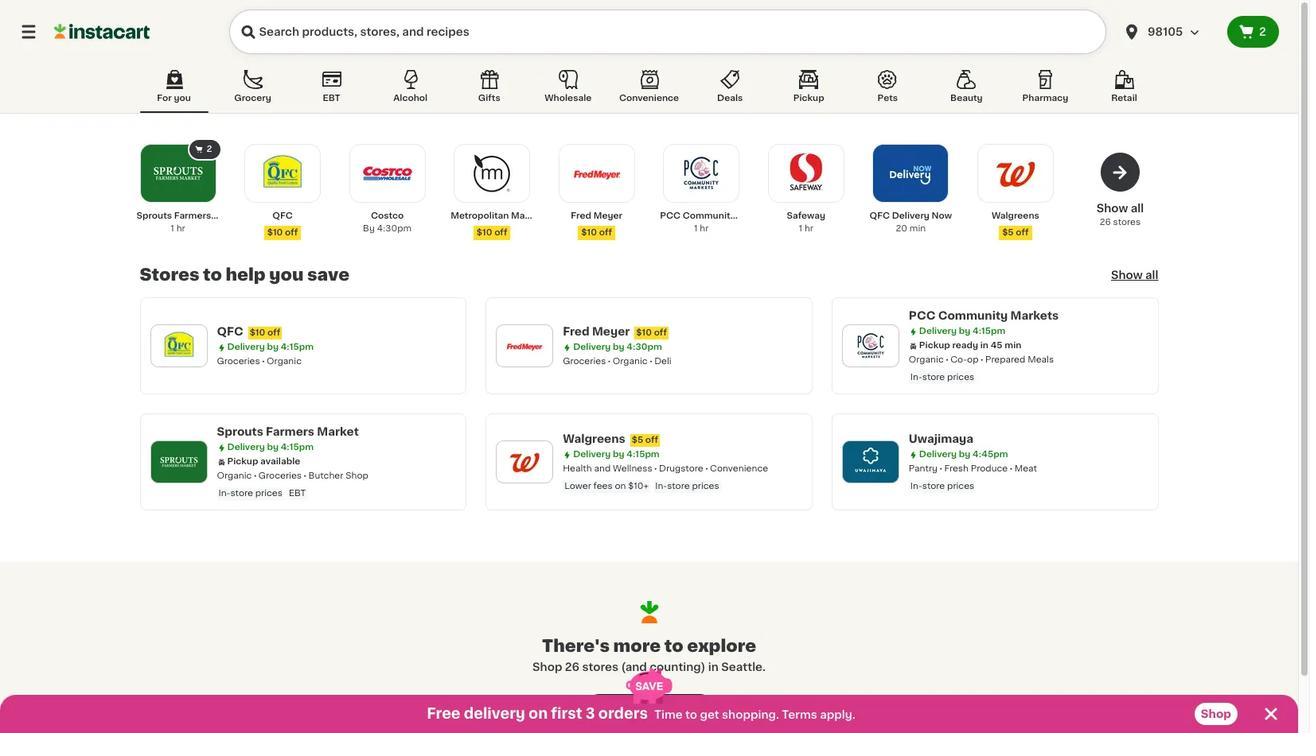 Task type: locate. For each thing, give the bounding box(es) containing it.
save image
[[626, 668, 673, 705]]

1 vertical spatial $5
[[632, 436, 643, 445]]

show inside show all popup button
[[1111, 270, 1143, 281]]

Search field
[[229, 10, 1106, 54]]

delivery
[[892, 212, 930, 220], [919, 327, 957, 336], [227, 343, 265, 352], [573, 343, 611, 352], [227, 443, 265, 452], [573, 451, 611, 459], [919, 451, 957, 459]]

min right 20
[[910, 224, 926, 233]]

0 horizontal spatial hr
[[176, 224, 185, 233]]

you inside button
[[174, 94, 191, 103]]

farmers for sprouts farmers market 1 hr
[[174, 212, 211, 220]]

to
[[203, 267, 222, 283], [665, 639, 684, 655], [685, 710, 697, 721]]

qfc $10 off up groceries organic
[[217, 326, 280, 338]]

4:15pm down sprouts farmers market
[[281, 443, 314, 452]]

1 hr from the left
[[176, 224, 185, 233]]

0 horizontal spatial market
[[213, 212, 245, 220]]

community down pcc community markets image
[[683, 212, 736, 220]]

0 horizontal spatial $5
[[632, 436, 643, 445]]

shopping.
[[722, 710, 779, 721]]

hr down pcc community markets image
[[700, 224, 709, 233]]

0 horizontal spatial qfc
[[217, 326, 243, 338]]

1
[[171, 224, 174, 233], [694, 224, 698, 233], [799, 224, 802, 233]]

all inside button
[[638, 706, 652, 717]]

4:15pm
[[973, 327, 1006, 336], [281, 343, 314, 352], [281, 443, 314, 452], [627, 451, 660, 459]]

1 horizontal spatial ebt
[[323, 94, 340, 103]]

0 horizontal spatial in
[[708, 663, 719, 674]]

1 vertical spatial ebt
[[289, 490, 306, 498]]

4:30pm for costco by 4:30pm
[[377, 224, 412, 233]]

to inside free delivery on first 3 orders time to get shopping. terms apply.
[[685, 710, 697, 721]]

0 horizontal spatial 2
[[207, 145, 212, 154]]

by up wellness
[[613, 451, 625, 459]]

min inside "qfc delivery now 20 min"
[[910, 224, 926, 233]]

to left "help"
[[203, 267, 222, 283]]

0 vertical spatial fred
[[571, 212, 591, 220]]

markets up "meals"
[[1011, 310, 1059, 322]]

1 horizontal spatial market
[[317, 427, 359, 438]]

$10 up stores to help you save
[[267, 228, 283, 237]]

store down "pantry"
[[922, 482, 945, 491]]

market right metropolitan
[[511, 212, 543, 220]]

3 1 from the left
[[799, 224, 802, 233]]

4:30pm
[[377, 224, 412, 233], [627, 343, 662, 352]]

fred up delivery by 4:30pm
[[563, 326, 590, 338]]

qfc $10 off
[[267, 212, 298, 237], [217, 326, 280, 338]]

you right for
[[174, 94, 191, 103]]

1 horizontal spatial you
[[269, 267, 304, 283]]

in-store prices ebt
[[219, 490, 306, 498]]

delivery up 20
[[892, 212, 930, 220]]

1 horizontal spatial community
[[938, 310, 1008, 322]]

farmers inside sprouts farmers market 1 hr
[[174, 212, 211, 220]]

2 horizontal spatial hr
[[805, 224, 814, 233]]

1 in-store prices from the top
[[911, 373, 975, 382]]

1 vertical spatial sprouts
[[217, 427, 263, 438]]

0 horizontal spatial walgreens $5 off
[[563, 434, 658, 445]]

in-store prices down fresh
[[911, 482, 975, 491]]

1 horizontal spatial to
[[665, 639, 684, 655]]

fred down fred meyer image
[[571, 212, 591, 220]]

show all button
[[1111, 267, 1159, 283]]

1 vertical spatial pcc
[[909, 310, 936, 322]]

0 vertical spatial markets
[[738, 212, 775, 220]]

prices down organic groceries butcher shop
[[255, 490, 283, 498]]

retail
[[1111, 94, 1137, 103]]

prices
[[947, 373, 975, 382], [692, 482, 719, 491], [947, 482, 975, 491], [255, 490, 283, 498]]

store
[[922, 373, 945, 382], [667, 482, 690, 491], [922, 482, 945, 491], [230, 490, 253, 498]]

1 vertical spatial walgreens $5 off
[[563, 434, 658, 445]]

26 inside there's more to explore shop 26 stores (and counting) in seattle.
[[565, 663, 580, 674]]

wellness
[[613, 465, 652, 474]]

1 vertical spatial to
[[665, 639, 684, 655]]

delivery up 'pickup available'
[[227, 443, 265, 452]]

0 horizontal spatial markets
[[738, 212, 775, 220]]

market for sprouts farmers market
[[317, 427, 359, 438]]

instacart image
[[54, 22, 150, 41]]

delivery by 4:15pm up 'pickup available'
[[227, 443, 314, 452]]

0 vertical spatial $5
[[1002, 228, 1014, 237]]

by for 'walgreens logo'
[[613, 451, 625, 459]]

farmers up available
[[266, 427, 314, 438]]

sprouts down the sprouts farmers market image
[[137, 212, 172, 220]]

1 horizontal spatial all
[[1131, 203, 1144, 214]]

1 horizontal spatial walgreens $5 off
[[992, 212, 1039, 237]]

sprouts farmers market
[[217, 427, 359, 438]]

1 vertical spatial walgreens
[[563, 434, 625, 445]]

2 vertical spatial shop
[[1201, 709, 1231, 720]]

to up counting)
[[665, 639, 684, 655]]

1 vertical spatial 2
[[207, 145, 212, 154]]

0 vertical spatial to
[[203, 267, 222, 283]]

0 horizontal spatial pcc
[[660, 212, 681, 220]]

community
[[683, 212, 736, 220], [938, 310, 1008, 322]]

all for view all stores
[[638, 706, 652, 717]]

prices down drugstore at the bottom right of the page
[[692, 482, 719, 491]]

pickup
[[793, 94, 824, 103], [919, 341, 950, 350], [227, 458, 258, 466]]

delivery up groceries organic deli
[[573, 343, 611, 352]]

0 vertical spatial shop
[[346, 472, 368, 481]]

hr
[[176, 224, 185, 233], [700, 224, 709, 233], [805, 224, 814, 233]]

off up the "deli"
[[654, 329, 667, 338]]

by up fresh
[[959, 451, 971, 459]]

community up the pickup ready in 45 min
[[938, 310, 1008, 322]]

shop inside stores to help you save "tab panel"
[[346, 472, 368, 481]]

1 up stores
[[171, 224, 174, 233]]

1 horizontal spatial on
[[615, 482, 626, 491]]

2 1 from the left
[[694, 224, 698, 233]]

by up groceries organic deli
[[613, 343, 625, 352]]

26 inside show all 26 stores
[[1100, 218, 1111, 227]]

0 horizontal spatial to
[[203, 267, 222, 283]]

available
[[260, 458, 300, 466]]

fred meyer image
[[570, 146, 624, 201]]

delivery for the uwajimaya logo
[[919, 451, 957, 459]]

in inside stores to help you save "tab panel"
[[981, 341, 989, 350]]

now
[[932, 212, 952, 220]]

sprouts up 'pickup available'
[[217, 427, 263, 438]]

groceries down delivery by 4:30pm
[[563, 357, 606, 366]]

shop right "butcher" at left
[[346, 472, 368, 481]]

in down explore
[[708, 663, 719, 674]]

1 vertical spatial all
[[1146, 270, 1159, 281]]

by for qfc logo
[[267, 343, 279, 352]]

by up groceries organic
[[267, 343, 279, 352]]

2 horizontal spatial all
[[1146, 270, 1159, 281]]

0 vertical spatial community
[[683, 212, 736, 220]]

safeway
[[787, 212, 825, 220]]

1 vertical spatial you
[[269, 267, 304, 283]]

delivery for pcc community markets logo on the right of the page
[[919, 327, 957, 336]]

shop left close icon
[[1201, 709, 1231, 720]]

to left get
[[685, 710, 697, 721]]

pickup left ready
[[919, 341, 950, 350]]

groceries for groceries organic
[[217, 357, 260, 366]]

0 vertical spatial qfc $10 off
[[267, 212, 298, 237]]

2 vertical spatial to
[[685, 710, 697, 721]]

1 horizontal spatial pickup
[[793, 94, 824, 103]]

by for pcc community markets logo on the right of the page
[[959, 327, 971, 336]]

in-store prices down co-
[[911, 373, 975, 382]]

2 hr from the left
[[700, 224, 709, 233]]

hr for community
[[700, 224, 709, 233]]

sprouts
[[137, 212, 172, 220], [217, 427, 263, 438]]

markets inside pcc community markets 1 hr
[[738, 212, 775, 220]]

0 vertical spatial 4:30pm
[[377, 224, 412, 233]]

2 horizontal spatial to
[[685, 710, 697, 721]]

costco
[[371, 212, 404, 220]]

on
[[615, 482, 626, 491], [529, 708, 548, 722]]

off up health and wellness drugstore convenience
[[645, 436, 658, 445]]

0 vertical spatial show
[[1097, 203, 1128, 214]]

0 vertical spatial stores
[[1113, 218, 1141, 227]]

1 vertical spatial 26
[[565, 663, 580, 674]]

delivery down uwajimaya
[[919, 451, 957, 459]]

min up "prepared"
[[1005, 341, 1022, 350]]

store down the pickup ready in 45 min
[[922, 373, 945, 382]]

pcc inside pcc community markets 1 hr
[[660, 212, 681, 220]]

for you button
[[140, 67, 208, 113]]

pharmacy button
[[1011, 67, 1080, 113]]

market inside sprouts farmers market 1 hr
[[213, 212, 245, 220]]

0 vertical spatial on
[[615, 482, 626, 491]]

4:30pm inside costco by 4:30pm
[[377, 224, 412, 233]]

hr up stores
[[176, 224, 185, 233]]

metropolitan market $10 off
[[451, 212, 543, 237]]

1 horizontal spatial 4:30pm
[[627, 343, 662, 352]]

there's
[[542, 639, 610, 655]]

groceries right qfc logo
[[217, 357, 260, 366]]

qfc delivery now image
[[884, 146, 938, 201]]

groceries organic deli
[[563, 357, 672, 366]]

prices down fresh
[[947, 482, 975, 491]]

off down metropolitan
[[494, 228, 507, 237]]

convenience inside stores to help you save "tab panel"
[[710, 465, 768, 474]]

0 horizontal spatial convenience
[[619, 94, 679, 103]]

1 vertical spatial fred
[[563, 326, 590, 338]]

delivery by 4:15pm up ready
[[919, 327, 1006, 336]]

grocery button
[[219, 67, 287, 113]]

in left 45
[[981, 341, 989, 350]]

walgreens $5 off up and
[[563, 434, 658, 445]]

fred meyer $10 off down fred meyer image
[[571, 212, 623, 237]]

1 horizontal spatial in
[[981, 341, 989, 350]]

by up available
[[267, 443, 279, 452]]

2 vertical spatial pickup
[[227, 458, 258, 466]]

1 horizontal spatial $5
[[1002, 228, 1014, 237]]

1 horizontal spatial min
[[1005, 341, 1022, 350]]

markets for pcc community markets 1 hr
[[738, 212, 775, 220]]

co-
[[951, 356, 967, 365]]

sprouts inside sprouts farmers market 1 hr
[[137, 212, 172, 220]]

ebt
[[323, 94, 340, 103], [289, 490, 306, 498]]

delivery up ready
[[919, 327, 957, 336]]

off up groceries organic
[[267, 329, 280, 338]]

in-store prices
[[911, 373, 975, 382], [911, 482, 975, 491]]

0 vertical spatial walgreens
[[992, 212, 1039, 220]]

to inside "tab panel"
[[203, 267, 222, 283]]

pets button
[[854, 67, 922, 113]]

show
[[1097, 203, 1128, 214], [1111, 270, 1143, 281]]

metropolitan market image
[[465, 146, 519, 201]]

pickup up in-store prices ebt
[[227, 458, 258, 466]]

fred
[[571, 212, 591, 220], [563, 326, 590, 338]]

community inside pcc community markets 1 hr
[[683, 212, 736, 220]]

1 vertical spatial show
[[1111, 270, 1143, 281]]

pickup ready in 45 min
[[919, 341, 1022, 350]]

hr for farmers
[[176, 224, 185, 233]]

you
[[174, 94, 191, 103], [269, 267, 304, 283]]

pcc up the pickup ready in 45 min
[[909, 310, 936, 322]]

2 horizontal spatial stores
[[1113, 218, 1141, 227]]

1 vertical spatial 4:30pm
[[627, 343, 662, 352]]

2 vertical spatial all
[[638, 706, 652, 717]]

1 vertical spatial on
[[529, 708, 548, 722]]

meyer
[[594, 212, 623, 220], [592, 326, 630, 338]]

1 horizontal spatial sprouts
[[217, 427, 263, 438]]

4:30pm up the "deli"
[[627, 343, 662, 352]]

terms
[[782, 710, 817, 721]]

2 vertical spatial stores
[[654, 706, 691, 717]]

show down show all 26 stores
[[1111, 270, 1143, 281]]

$5 up wellness
[[632, 436, 643, 445]]

0 vertical spatial 26
[[1100, 218, 1111, 227]]

delivery up groceries organic
[[227, 343, 265, 352]]

pcc
[[660, 212, 681, 220], [909, 310, 936, 322]]

sprouts for sprouts farmers market 1 hr
[[137, 212, 172, 220]]

farmers down the sprouts farmers market image
[[174, 212, 211, 220]]

on inside stores to help you save "tab panel"
[[615, 482, 626, 491]]

view all stores
[[607, 706, 691, 717]]

0 horizontal spatial ebt
[[289, 490, 306, 498]]

view all stores link
[[583, 695, 715, 727]]

costco by 4:30pm
[[363, 212, 412, 233]]

1 vertical spatial in-store prices
[[911, 482, 975, 491]]

wholesale button
[[534, 67, 602, 113]]

market up stores to help you save
[[213, 212, 245, 220]]

shop down there's
[[533, 663, 562, 674]]

you right "help"
[[269, 267, 304, 283]]

qfc for qfc
[[272, 212, 293, 220]]

groceries down available
[[259, 472, 302, 481]]

qfc down "qfc delivery now" image
[[870, 212, 890, 220]]

walgreens $5 off down walgreens "image" at the right top
[[992, 212, 1039, 237]]

0 vertical spatial sprouts
[[137, 212, 172, 220]]

hr inside safeway 1 hr
[[805, 224, 814, 233]]

by up ready
[[959, 327, 971, 336]]

view all stores button
[[583, 695, 715, 727]]

1 inside sprouts farmers market 1 hr
[[171, 224, 174, 233]]

shop button
[[1195, 704, 1238, 726]]

0 vertical spatial walgreens $5 off
[[992, 212, 1039, 237]]

1 vertical spatial stores
[[582, 663, 618, 674]]

1 vertical spatial community
[[938, 310, 1008, 322]]

grocery
[[234, 94, 271, 103]]

pcc community markets image
[[674, 146, 729, 201]]

shop inside button
[[1201, 709, 1231, 720]]

convenience right drugstore at the bottom right of the page
[[710, 465, 768, 474]]

1 down pcc community markets image
[[694, 224, 698, 233]]

pickup up safeway image
[[793, 94, 824, 103]]

walgreens $5 off
[[992, 212, 1039, 237], [563, 434, 658, 445]]

4:15pm up 45
[[973, 327, 1006, 336]]

26
[[1100, 218, 1111, 227], [565, 663, 580, 674]]

2 horizontal spatial shop
[[1201, 709, 1231, 720]]

ebt down organic groceries butcher shop
[[289, 490, 306, 498]]

1 down "safeway"
[[799, 224, 802, 233]]

0 vertical spatial you
[[174, 94, 191, 103]]

ebt left alcohol in the left top of the page
[[323, 94, 340, 103]]

by for sprouts farmers market logo
[[267, 443, 279, 452]]

delivery for 'walgreens logo'
[[573, 451, 611, 459]]

0 vertical spatial farmers
[[174, 212, 211, 220]]

for
[[157, 94, 172, 103]]

3 hr from the left
[[805, 224, 814, 233]]

in-
[[911, 373, 922, 382], [655, 482, 667, 491], [911, 482, 922, 491], [219, 490, 230, 498]]

min
[[910, 224, 926, 233], [1005, 341, 1022, 350]]

qfc down qfc image
[[272, 212, 293, 220]]

show up show all popup button
[[1097, 203, 1128, 214]]

store down drugstore at the bottom right of the page
[[667, 482, 690, 491]]

beauty
[[950, 94, 983, 103]]

organic up sprouts farmers market
[[267, 357, 302, 366]]

0 horizontal spatial all
[[638, 706, 652, 717]]

organic down 'pickup available'
[[217, 472, 252, 481]]

walgreens logo image
[[504, 442, 545, 483]]

0 horizontal spatial 1
[[171, 224, 174, 233]]

1 horizontal spatial qfc
[[272, 212, 293, 220]]

4:15pm for organic
[[281, 343, 314, 352]]

all inside popup button
[[1146, 270, 1159, 281]]

stores to help you save tab panel
[[132, 139, 1167, 511]]

1 1 from the left
[[171, 224, 174, 233]]

2 horizontal spatial market
[[511, 212, 543, 220]]

$10 inside metropolitan market $10 off
[[477, 228, 492, 237]]

deals button
[[696, 67, 764, 113]]

metropolitan
[[451, 212, 509, 220]]

0 vertical spatial all
[[1131, 203, 1144, 214]]

0 horizontal spatial min
[[910, 224, 926, 233]]

0 vertical spatial pcc
[[660, 212, 681, 220]]

0 vertical spatial in-store prices
[[911, 373, 975, 382]]

1 inside pcc community markets 1 hr
[[694, 224, 698, 233]]

min for 45
[[1005, 341, 1022, 350]]

explore
[[687, 639, 756, 655]]

qfc inside "qfc delivery now 20 min"
[[870, 212, 890, 220]]

all inside show all 26 stores
[[1131, 203, 1144, 214]]

meyer down fred meyer image
[[594, 212, 623, 220]]

0 horizontal spatial community
[[683, 212, 736, 220]]

None search field
[[229, 10, 1106, 54]]

stores
[[1113, 218, 1141, 227], [582, 663, 618, 674], [654, 706, 691, 717]]

0 horizontal spatial shop
[[346, 472, 368, 481]]

0 vertical spatial in
[[981, 341, 989, 350]]

fred meyer $10 off up delivery by 4:30pm
[[563, 326, 667, 338]]

1 vertical spatial convenience
[[710, 465, 768, 474]]

organic
[[909, 356, 944, 365], [267, 357, 302, 366], [613, 357, 648, 366], [217, 472, 252, 481]]

shop
[[346, 472, 368, 481], [533, 663, 562, 674], [1201, 709, 1231, 720]]

1 horizontal spatial 1
[[694, 224, 698, 233]]

0 horizontal spatial 4:30pm
[[377, 224, 412, 233]]

4:30pm down costco
[[377, 224, 412, 233]]

fees
[[594, 482, 613, 491]]

1 horizontal spatial 2
[[1259, 26, 1266, 37]]

off down fred meyer image
[[599, 228, 612, 237]]

health
[[563, 465, 592, 474]]

0 horizontal spatial you
[[174, 94, 191, 103]]

4:15pm up wellness
[[627, 451, 660, 459]]

pcc community markets logo image
[[850, 326, 891, 367]]

show inside show all 26 stores
[[1097, 203, 1128, 214]]

delivery by 4:15pm up groceries organic
[[227, 343, 314, 352]]

3
[[586, 708, 595, 722]]

1 horizontal spatial shop
[[533, 663, 562, 674]]

qfc up groceries organic
[[217, 326, 243, 338]]

1 vertical spatial fred meyer $10 off
[[563, 326, 667, 338]]

2 inside button
[[1259, 26, 1266, 37]]

$10 up groceries organic
[[250, 329, 265, 338]]

$5 down walgreens "image" at the right top
[[1002, 228, 1014, 237]]

lower fees on $10+ in-store prices
[[565, 482, 719, 491]]

1 vertical spatial markets
[[1011, 310, 1059, 322]]

hr inside sprouts farmers market 1 hr
[[176, 224, 185, 233]]

groceries
[[217, 357, 260, 366], [563, 357, 606, 366], [259, 472, 302, 481]]

in- down 'pickup available'
[[219, 490, 230, 498]]

market for sprouts farmers market 1 hr
[[213, 212, 245, 220]]

pickup for sprouts farmers market
[[227, 458, 258, 466]]

0 horizontal spatial sprouts
[[137, 212, 172, 220]]

fred meyer $10 off
[[571, 212, 623, 237], [563, 326, 667, 338]]

qfc logo image
[[158, 326, 199, 367]]

all for show all
[[1146, 270, 1159, 281]]

pcc for pcc community markets
[[909, 310, 936, 322]]

1 vertical spatial shop
[[533, 663, 562, 674]]

hr inside pcc community markets 1 hr
[[700, 224, 709, 233]]

2 horizontal spatial 1
[[799, 224, 802, 233]]

$10 down metropolitan
[[477, 228, 492, 237]]

1 horizontal spatial convenience
[[710, 465, 768, 474]]

walgreens down walgreens "image" at the right top
[[992, 212, 1039, 220]]

delivery by 4:15pm for organic
[[227, 343, 314, 352]]

on left first
[[529, 708, 548, 722]]

pickup inside 'button'
[[793, 94, 824, 103]]

groceries organic
[[217, 357, 302, 366]]



Task type: vqa. For each thing, say whether or not it's contained in the screenshot.


Task type: describe. For each thing, give the bounding box(es) containing it.
stores inside show all 26 stores
[[1113, 218, 1141, 227]]

orders
[[598, 708, 648, 722]]

delivery by 4:15pm for pickup ready in 45 min
[[919, 327, 1006, 336]]

counting)
[[650, 663, 706, 674]]

qfc for qfc delivery now
[[870, 212, 890, 220]]

by
[[363, 224, 375, 233]]

fresh
[[944, 465, 969, 474]]

pharmacy
[[1023, 94, 1068, 103]]

98105
[[1148, 26, 1183, 37]]

in inside there's more to explore shop 26 stores (and counting) in seattle.
[[708, 663, 719, 674]]

convenience inside button
[[619, 94, 679, 103]]

help
[[226, 267, 266, 283]]

0 vertical spatial fred meyer $10 off
[[571, 212, 623, 237]]

seattle.
[[721, 663, 766, 674]]

all for show all 26 stores
[[1131, 203, 1144, 214]]

pantry
[[909, 465, 938, 474]]

off down qfc image
[[285, 228, 298, 237]]

by for fred meyer logo
[[613, 343, 625, 352]]

0 vertical spatial meyer
[[594, 212, 623, 220]]

by for the uwajimaya logo
[[959, 451, 971, 459]]

2 in-store prices from the top
[[911, 482, 975, 491]]

alcohol
[[393, 94, 428, 103]]

view
[[607, 706, 635, 717]]

organic down delivery by 4:30pm
[[613, 357, 648, 366]]

4:15pm for pickup available
[[281, 443, 314, 452]]

meat
[[1015, 465, 1037, 474]]

in- down health and wellness drugstore convenience
[[655, 482, 667, 491]]

ebt inside stores to help you save "tab panel"
[[289, 490, 306, 498]]

save
[[307, 267, 350, 283]]

community for pcc community markets 1 hr
[[683, 212, 736, 220]]

$10+
[[628, 482, 649, 491]]

in- down the pickup ready in 45 min
[[911, 373, 922, 382]]

on for delivery
[[529, 708, 548, 722]]

free
[[427, 708, 461, 722]]

ready
[[952, 341, 978, 350]]

more
[[613, 639, 661, 655]]

pickup available
[[227, 458, 300, 466]]

on for fees
[[615, 482, 626, 491]]

stores inside button
[[654, 706, 691, 717]]

1 for community
[[694, 224, 698, 233]]

groceries for groceries organic deli
[[563, 357, 606, 366]]

retail button
[[1090, 67, 1159, 113]]

pickup for pcc community markets
[[919, 341, 950, 350]]

prices down co-
[[947, 373, 975, 382]]

farmers for sprouts farmers market
[[266, 427, 314, 438]]

2 button
[[1227, 16, 1279, 48]]

delivery for sprouts farmers market logo
[[227, 443, 265, 452]]

costco image
[[360, 146, 414, 201]]

market inside metropolitan market $10 off
[[511, 212, 543, 220]]

98105 button
[[1122, 10, 1218, 54]]

delivery by 4:45pm
[[919, 451, 1008, 459]]

store down 'pickup available'
[[230, 490, 253, 498]]

for you
[[157, 94, 191, 103]]

ebt inside button
[[323, 94, 340, 103]]

uwajimaya
[[909, 434, 974, 445]]

shop inside there's more to explore shop 26 stores (and counting) in seattle.
[[533, 663, 562, 674]]

sprouts for sprouts farmers market
[[217, 427, 263, 438]]

0 horizontal spatial walgreens
[[563, 434, 625, 445]]

lower
[[565, 482, 591, 491]]

close image
[[1262, 705, 1281, 724]]

qfc delivery now 20 min
[[870, 212, 952, 233]]

stores inside there's more to explore shop 26 stores (and counting) in seattle.
[[582, 663, 618, 674]]

1 horizontal spatial walgreens
[[992, 212, 1039, 220]]

sprouts farmers market logo image
[[158, 442, 199, 483]]

uwajimaya logo image
[[850, 442, 891, 483]]

time
[[654, 710, 683, 721]]

prepared
[[985, 356, 1026, 365]]

stores
[[140, 267, 199, 283]]

free delivery on first 3 orders time to get shopping. terms apply.
[[427, 708, 855, 722]]

health and wellness drugstore convenience
[[563, 465, 768, 474]]

and
[[594, 465, 611, 474]]

pantry fresh produce meat
[[909, 465, 1037, 474]]

apply.
[[820, 710, 855, 721]]

delivery for qfc logo
[[227, 343, 265, 352]]

produce
[[971, 465, 1008, 474]]

beauty button
[[932, 67, 1001, 113]]

1 inside safeway 1 hr
[[799, 224, 802, 233]]

off down walgreens "image" at the right top
[[1016, 228, 1029, 237]]

butcher
[[308, 472, 343, 481]]

show all
[[1111, 270, 1159, 281]]

ebt button
[[297, 67, 366, 113]]

pcc community markets 1 hr
[[660, 212, 775, 233]]

op
[[967, 356, 979, 365]]

(and
[[621, 663, 647, 674]]

organic left co-
[[909, 356, 944, 365]]

walgreens image
[[989, 146, 1043, 201]]

show for show all 26 stores
[[1097, 203, 1128, 214]]

pcc community markets
[[909, 310, 1059, 322]]

qfc image
[[256, 146, 310, 201]]

1 vertical spatial meyer
[[592, 326, 630, 338]]

fred inside fred meyer $10 off
[[571, 212, 591, 220]]

pets
[[878, 94, 898, 103]]

delivery by 4:30pm
[[573, 343, 662, 352]]

in- down "pantry"
[[911, 482, 922, 491]]

1 vertical spatial qfc $10 off
[[217, 326, 280, 338]]

sprouts farmers market image
[[151, 146, 205, 201]]

delivery inside "qfc delivery now 20 min"
[[892, 212, 930, 220]]

meals
[[1028, 356, 1054, 365]]

wholesale
[[545, 94, 592, 103]]

2 inside stores to help you save "tab panel"
[[207, 145, 212, 154]]

off inside metropolitan market $10 off
[[494, 228, 507, 237]]

4:15pm for drugstore
[[627, 451, 660, 459]]

shop categories tab list
[[140, 67, 1159, 113]]

4:45pm
[[973, 451, 1008, 459]]

show all 26 stores
[[1097, 203, 1144, 227]]

markets for pcc community markets
[[1011, 310, 1059, 322]]

1 for farmers
[[171, 224, 174, 233]]

get
[[700, 710, 719, 721]]

deals
[[717, 94, 743, 103]]

4:15pm for pickup ready in 45 min
[[973, 327, 1006, 336]]

safeway 1 hr
[[787, 212, 825, 233]]

delivery by 4:15pm for drugstore
[[573, 451, 660, 459]]

4:30pm for delivery by 4:30pm
[[627, 343, 662, 352]]

pickup button
[[775, 67, 843, 113]]

98105 button
[[1113, 10, 1227, 54]]

delivery
[[464, 708, 525, 722]]

20
[[896, 224, 907, 233]]

gifts button
[[455, 67, 524, 113]]

$10 up delivery by 4:30pm
[[636, 329, 652, 338]]

alcohol button
[[376, 67, 445, 113]]

sprouts farmers market 1 hr
[[137, 212, 245, 233]]

min for 20
[[910, 224, 926, 233]]

$10 down fred meyer image
[[581, 228, 597, 237]]

to inside there's more to explore shop 26 stores (and counting) in seattle.
[[665, 639, 684, 655]]

organic groceries butcher shop
[[217, 472, 368, 481]]

45
[[991, 341, 1003, 350]]

you inside "tab panel"
[[269, 267, 304, 283]]

there's more to explore shop 26 stores (and counting) in seattle.
[[533, 639, 766, 674]]

organic co-op prepared meals
[[909, 356, 1054, 365]]

fred meyer logo image
[[504, 326, 545, 367]]

deli
[[654, 357, 672, 366]]

safeway image
[[779, 146, 833, 201]]

delivery by 4:15pm for pickup available
[[227, 443, 314, 452]]

drugstore
[[659, 465, 703, 474]]

delivery for fred meyer logo
[[573, 343, 611, 352]]

first
[[551, 708, 582, 722]]

convenience button
[[613, 67, 685, 113]]

show for show all
[[1111, 270, 1143, 281]]

community for pcc community markets
[[938, 310, 1008, 322]]

gifts
[[478, 94, 501, 103]]

pcc for pcc community markets 1 hr
[[660, 212, 681, 220]]

stores to help you save
[[140, 267, 350, 283]]



